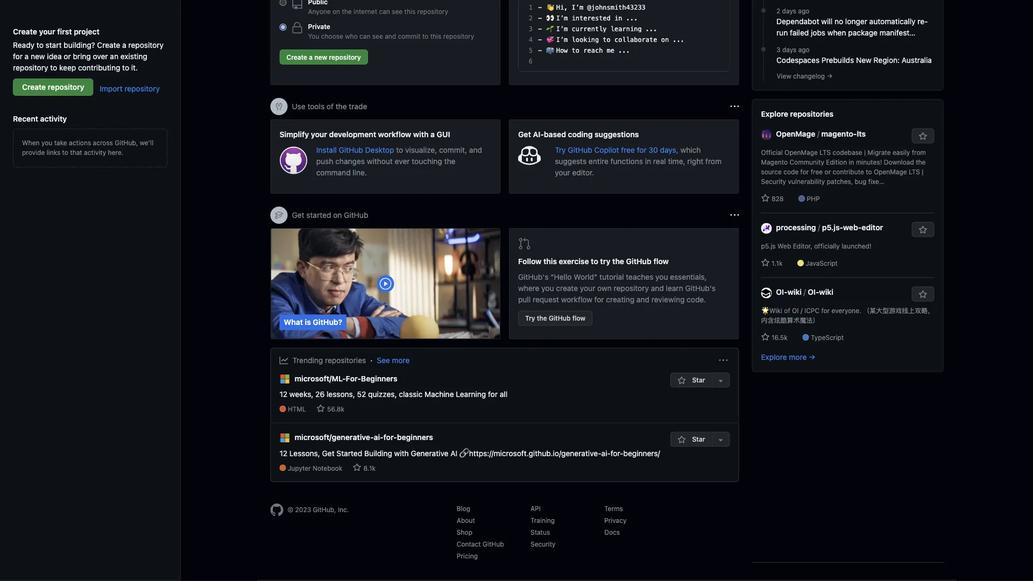 Task type: describe. For each thing, give the bounding box(es) containing it.
1 vertical spatial ai-
[[602, 449, 611, 458]]

workflow inside github's "hello world" tutorial teaches you essentials, where you create your own repository and learn github's pull request workflow for creating and reviewing code.
[[562, 295, 593, 304]]

github up the teaches
[[627, 257, 652, 266]]

0 horizontal spatial activity
[[40, 114, 67, 123]]

of for oi
[[785, 307, 791, 315]]

... right collaborate
[[673, 36, 685, 44]]

can for internet
[[379, 8, 390, 15]]

can for who
[[360, 32, 371, 40]]

0 horizontal spatial more
[[392, 356, 410, 365]]

creating
[[607, 295, 635, 304]]

your inside github's "hello world" tutorial teaches you essentials, where you create your own repository and learn github's pull request workflow for creating and reviewing code.
[[580, 284, 596, 293]]

days for codespaces
[[783, 46, 797, 54]]

line.
[[353, 168, 367, 177]]

changes inside to visualize, commit, and push changes without ever touching the command line.
[[336, 157, 365, 166]]

private
[[308, 23, 331, 30]]

a up the existing
[[122, 40, 126, 49]]

how
[[557, 47, 568, 54]]

first
[[57, 27, 72, 36]]

looking
[[572, 36, 599, 44]]

bring
[[73, 52, 91, 61]]

and inside to visualize, commit, and push changes without ever touching the command line.
[[469, 145, 482, 154]]

this inside private you choose who can see and commit to this repository
[[431, 32, 442, 40]]

currently
[[572, 25, 607, 33]]

ai
[[451, 449, 458, 458]]

web
[[778, 243, 792, 250]]

i'm right the 🌱
[[557, 25, 568, 33]]

see more link
[[377, 355, 410, 366]]

processing
[[777, 223, 817, 232]]

mortar board image
[[275, 211, 284, 220]]

status link
[[531, 529, 550, 536]]

none radio inside create a new repository element
[[280, 0, 287, 6]]

days for dependabot
[[783, 7, 797, 15]]

repo details element for classic
[[280, 405, 508, 414]]

codespaces
[[777, 56, 820, 65]]

explore for explore more →
[[762, 353, 788, 362]]

2 vertical spatial you
[[542, 284, 554, 293]]

create
[[556, 284, 578, 293]]

about
[[457, 517, 475, 525]]

from inside "official openmage lts codebase | migrate easily from magento community edition in minutes! download the source code for free or contribute to openmage lts | security vulnerability patches, bug fixe…"
[[913, 149, 927, 156]]

here.
[[108, 149, 123, 156]]

👋
[[546, 4, 553, 11]]

recent
[[13, 114, 38, 123]]

/ left p5.js-
[[819, 223, 821, 232]]

why am i seeing this? image for use tools of the trade
[[731, 102, 740, 111]]

p5.js
[[762, 243, 776, 250]]

2 vertical spatial openmage
[[874, 168, 908, 176]]

for inside "official openmage lts codebase | migrate easily from magento community edition in minutes! download the source code for free or contribute to openmage lts | security vulnerability patches, bug fixe…"
[[801, 168, 810, 176]]

2 vertical spatial on
[[333, 211, 342, 220]]

create for create your first project ready to start building? create a repository for a new idea or bring over an existing repository to keep contributing to it.
[[13, 27, 37, 36]]

code
[[784, 168, 799, 176]]

training
[[531, 517, 555, 525]]

new inside create your first project ready to start building? create a repository for a new idea or bring over an existing repository to keep contributing to it.
[[31, 52, 45, 61]]

to up me
[[603, 36, 611, 44]]

simplify
[[280, 130, 309, 139]]

56.8k
[[327, 406, 345, 413]]

codebase
[[833, 149, 863, 156]]

dot fill image
[[760, 6, 768, 15]]

3 days ago codespaces prebuilds new region: australia
[[777, 46, 933, 65]]

more inside explore repositories navigation
[[790, 353, 807, 362]]

create up an
[[97, 40, 120, 49]]

repository down 'ready'
[[13, 63, 48, 72]]

a down 'ready'
[[25, 52, 29, 61]]

i'm up how
[[557, 36, 568, 44]]

import
[[100, 84, 123, 93]]

contribute
[[833, 168, 865, 176]]

@oi-wiki profile image
[[762, 288, 772, 299]]

https://microsoft.github.io/generative-
[[469, 449, 602, 458]]

in for to
[[615, 15, 623, 22]]

p5.js web editor, officially launched!
[[762, 243, 872, 250]]

status
[[531, 529, 550, 536]]

dependabot will no longer automatically re- run failed jobs when package manifest changes link
[[777, 16, 935, 49]]

add this repository to a list image for 12 lessons, get started building with generative ai 🔗 https://microsoft.github.io/generative-ai-for-beginners/
[[717, 436, 726, 444]]

beginners
[[397, 433, 433, 442]]

1 vertical spatial lts
[[909, 168, 921, 176]]

1 vertical spatial openmage
[[785, 149, 818, 156]]

code.
[[687, 295, 707, 304]]

4 - from the top
[[538, 36, 542, 44]]

api link
[[531, 505, 541, 513]]

5 - from the top
[[538, 47, 542, 54]]

actions
[[69, 139, 91, 146]]

create repository link
[[13, 79, 93, 96]]

classic
[[399, 390, 423, 399]]

view changelog →
[[777, 72, 833, 80]]

12 for 12 lessons, get started building with generative ai 🔗 https://microsoft.github.io/generative-ai-for-beginners/
[[280, 449, 288, 458]]

trade
[[349, 102, 367, 111]]

🔗
[[460, 449, 467, 458]]

github inside the blog about shop contact github pricing
[[483, 541, 504, 548]]

for left all
[[488, 390, 498, 399]]

copilot
[[595, 145, 620, 154]]

learning
[[611, 25, 642, 33]]

0 horizontal spatial workflow
[[378, 130, 411, 139]]

@openmage profile image
[[762, 129, 772, 140]]

openmage / magento-lts
[[777, 130, 866, 138]]

easily
[[893, 149, 911, 156]]

github down request
[[549, 315, 571, 322]]

1 horizontal spatial github's
[[686, 284, 716, 293]]

github's "hello world" tutorial teaches you essentials, where you create your own repository and learn github's pull request workflow for creating and reviewing code.
[[519, 273, 716, 304]]

changelog
[[794, 72, 826, 80]]

2 vertical spatial get
[[322, 449, 335, 458]]

microsoft/ml-
[[295, 374, 346, 383]]

security link
[[531, 541, 556, 548]]

install
[[316, 145, 337, 154]]

🌟 wiki of oi / icpc for everyone. （某大型游戏线上攻略， 内含炫酷算术魔法）
[[762, 307, 935, 324]]

0 horizontal spatial ai-
[[374, 433, 384, 442]]

vulnerability
[[789, 178, 826, 186]]

内含炫酷算术魔法）
[[762, 317, 820, 324]]

microsoft/generative-ai-for-beginners link
[[295, 432, 433, 444]]

desktop
[[365, 145, 394, 154]]

graph image
[[280, 356, 288, 365]]

gui
[[437, 130, 450, 139]]

try for try github copilot free for 30 days,
[[555, 145, 566, 154]]

2 inside 1 - 👋 hi, i'm @johnsmith43233 2 - 👀 i'm interested in ... 3 - 🌱 i'm currently learning ... 4 - 💞️ i'm looking to collaborate on ... 5 - 📫 how to reach me ... 6
[[529, 15, 533, 22]]

and up reviewing
[[651, 284, 664, 293]]

... up collaborate
[[646, 25, 658, 33]]

provide
[[22, 149, 45, 156]]

footer containing blog
[[271, 504, 740, 563]]

php
[[808, 195, 821, 203]]

follow
[[519, 257, 542, 266]]

see for and
[[373, 32, 383, 40]]

the left "trade"
[[336, 102, 347, 111]]

to down 'idea'
[[50, 63, 57, 72]]

see
[[377, 356, 390, 365]]

2 inside 2 days ago dependabot will no longer automatically re- run failed jobs when package manifest changes
[[777, 7, 781, 15]]

12 for 12 weeks, 26 lessons, 52 quizzes, classic machine learning for all
[[280, 390, 288, 399]]

try github copilot free for 30 days, link
[[555, 145, 681, 154]]

the inside "official openmage lts codebase | migrate easily from magento community edition in minutes! download the source code for free or contribute to openmage lts | security vulnerability patches, bug fixe…"
[[917, 159, 926, 166]]

migrate
[[868, 149, 892, 156]]

building?
[[64, 40, 95, 49]]

what is github? image
[[271, 229, 500, 339]]

and right creating
[[637, 295, 650, 304]]

where
[[519, 284, 540, 293]]

started
[[307, 211, 331, 220]]

re-
[[918, 17, 929, 26]]

tutorial
[[600, 273, 624, 282]]

1 oi- from the left
[[777, 288, 788, 297]]

star for 12 weeks, 26 lessons, 52 quizzes, classic machine learning for all
[[691, 377, 706, 384]]

activity inside when you take actions across github, we'll provide links to that activity here.
[[84, 149, 106, 156]]

official openmage lts codebase | migrate easily from magento community edition in minutes! download the source code for free or contribute to openmage lts | security vulnerability patches, bug fixe…
[[762, 149, 927, 186]]

essentials,
[[671, 273, 707, 282]]

30
[[649, 145, 658, 154]]

0 vertical spatial openmage
[[777, 130, 816, 138]]

typescript
[[811, 334, 844, 342]]

📫
[[546, 47, 553, 54]]

1 vertical spatial security
[[531, 541, 556, 548]]

contributing
[[78, 63, 120, 72]]

·
[[371, 356, 373, 365]]

to inside "official openmage lts codebase | migrate easily from magento community edition in minutes! download the source code for free or contribute to openmage lts | security vulnerability patches, bug fixe…"
[[866, 168, 873, 176]]

1 vertical spatial for-
[[611, 449, 624, 458]]

try for try the github flow
[[526, 315, 536, 322]]

javascript
[[806, 260, 838, 267]]

officially
[[815, 243, 840, 250]]

1 vertical spatial |
[[923, 168, 924, 176]]

blog link
[[457, 505, 471, 513]]

1 - from the top
[[538, 4, 542, 11]]

... right me
[[619, 47, 631, 54]]

security inside "official openmage lts codebase | migrate easily from magento community edition in minutes! download the source code for free or contribute to openmage lts | security vulnerability patches, bug fixe…"
[[762, 178, 787, 186]]

8.1k link
[[353, 464, 376, 472]]

official
[[762, 149, 783, 156]]

repository up the existing
[[128, 40, 164, 49]]

what is github?
[[284, 318, 343, 327]]

microsoft/ml-for-beginners
[[295, 374, 398, 383]]

1 horizontal spatial flow
[[654, 257, 669, 266]]

reviewing
[[652, 295, 685, 304]]

is
[[305, 318, 311, 327]]

1 wiki from the left
[[788, 288, 802, 297]]

star this repository image for openmage / magento-lts
[[919, 132, 928, 141]]

create a new repository
[[287, 53, 361, 61]]

/ up icpc
[[804, 288, 806, 297]]

docs link
[[605, 529, 620, 536]]

0 horizontal spatial flow
[[573, 315, 586, 322]]

weeks,
[[290, 390, 314, 399]]

to right how
[[572, 47, 580, 54]]

p5.js-
[[823, 223, 844, 232]]

the down request
[[537, 315, 547, 322]]

and inside private you choose who can see and commit to this repository
[[385, 32, 396, 40]]



Task type: locate. For each thing, give the bounding box(es) containing it.
create
[[13, 27, 37, 36], [97, 40, 120, 49], [287, 53, 308, 61], [22, 83, 46, 92]]

from right easily
[[913, 149, 927, 156]]

to inside 'try the github flow' element
[[591, 257, 599, 266]]

12 down @microsoft profile image
[[280, 449, 288, 458]]

0 horizontal spatial free
[[622, 145, 635, 154]]

- left 👀
[[538, 15, 542, 22]]

star image for 828
[[762, 194, 770, 203]]

keep
[[59, 63, 76, 72]]

why am i seeing this? image for get started on github
[[731, 211, 740, 220]]

github right started
[[344, 211, 369, 220]]

0 vertical spatial star
[[691, 377, 706, 384]]

use tools of the trade
[[292, 102, 367, 111]]

openmage
[[777, 130, 816, 138], [785, 149, 818, 156], [874, 168, 908, 176]]

with up the visualize,
[[413, 130, 429, 139]]

the right try
[[613, 257, 625, 266]]

1 vertical spatial →
[[809, 353, 816, 362]]

touching
[[412, 157, 443, 166]]

0 vertical spatial free
[[622, 145, 635, 154]]

0 vertical spatial repo details element
[[280, 405, 508, 414]]

for
[[13, 52, 23, 61], [637, 145, 647, 154], [801, 168, 810, 176], [595, 295, 604, 304], [822, 307, 830, 315], [488, 390, 498, 399]]

the down commit,
[[445, 157, 456, 166]]

minutes!
[[857, 159, 883, 166]]

2 ago from the top
[[799, 46, 810, 54]]

try inside the get ai-based coding suggestions element
[[555, 145, 566, 154]]

0 horizontal spatial you
[[41, 139, 52, 146]]

github desktop image
[[280, 146, 308, 175]]

12 down @microsoft profile icon
[[280, 390, 288, 399]]

2 explore from the top
[[762, 353, 788, 362]]

1 ago from the top
[[799, 7, 810, 15]]

star this repository image for processing / p5.js-web-editor
[[919, 226, 928, 235]]

icpc
[[805, 307, 820, 315]]

1 star this repository image from the top
[[919, 132, 928, 141]]

star image for 1.1k
[[762, 259, 770, 267]]

editor,
[[794, 243, 813, 250]]

use
[[292, 102, 306, 111]]

|
[[865, 149, 867, 156], [923, 168, 924, 176]]

1 explore from the top
[[762, 110, 789, 119]]

0 horizontal spatial or
[[64, 52, 71, 61]]

3 inside 1 - 👋 hi, i'm @johnsmith43233 2 - 👀 i'm interested in ... 3 - 🌱 i'm currently learning ... 4 - 💞️ i'm looking to collaborate on ... 5 - 📫 how to reach me ... 6
[[529, 25, 533, 33]]

git pull request image
[[519, 237, 531, 250]]

1 days from the top
[[783, 7, 797, 15]]

explore more →
[[762, 353, 816, 362]]

1 vertical spatial flow
[[573, 315, 586, 322]]

1 horizontal spatial lts
[[909, 168, 921, 176]]

in inside which suggests entire functions in real time, right from your editor.
[[645, 157, 652, 166]]

0 horizontal spatial this
[[405, 8, 416, 15]]

0 vertical spatial add this repository to a list image
[[717, 377, 726, 385]]

on right anyone
[[333, 8, 340, 15]]

for down "own"
[[595, 295, 604, 304]]

to down 'minutes!'
[[866, 168, 873, 176]]

github down development
[[339, 145, 363, 154]]

to
[[423, 32, 429, 40], [603, 36, 611, 44], [37, 40, 44, 49], [572, 47, 580, 54], [50, 63, 57, 72], [122, 63, 129, 72], [396, 145, 403, 154], [62, 149, 68, 156], [866, 168, 873, 176], [591, 257, 599, 266]]

machine
[[425, 390, 454, 399]]

12 weeks, 26 lessons, 52 quizzes, classic machine learning for all
[[280, 390, 508, 399]]

/ inside 🌟 wiki of oi / icpc for everyone. （某大型游戏线上攻略， 内含炫酷算术魔法）
[[801, 307, 803, 315]]

0 vertical spatial |
[[865, 149, 867, 156]]

openmage down explore repositories
[[777, 130, 816, 138]]

repositories for trending
[[325, 356, 366, 365]]

of left oi
[[785, 307, 791, 315]]

learn
[[666, 284, 684, 293]]

0 horizontal spatial see
[[373, 32, 383, 40]]

and left 'commit'
[[385, 32, 396, 40]]

None radio
[[280, 0, 287, 6]]

can right who
[[360, 32, 371, 40]]

microsoft/ml-for-beginners link
[[295, 373, 398, 384]]

repo details element
[[280, 405, 508, 414], [280, 464, 661, 473]]

get left ai-
[[519, 130, 531, 139]]

1 vertical spatial from
[[706, 157, 722, 166]]

2 star from the top
[[691, 436, 706, 443]]

1 12 from the top
[[280, 390, 288, 399]]

for inside create your first project ready to start building? create a repository for a new idea or bring over an existing repository to keep contributing to it.
[[13, 52, 23, 61]]

1 horizontal spatial activity
[[84, 149, 106, 156]]

1 horizontal spatial repositories
[[791, 110, 834, 119]]

repo details element containing jupyter notebook
[[280, 464, 661, 473]]

view changelog → link
[[777, 72, 833, 80]]

oi- right @oi-wiki profile icon
[[777, 288, 788, 297]]

the left internet
[[342, 8, 352, 15]]

to left start at the top left of the page
[[37, 40, 44, 49]]

0 vertical spatial security
[[762, 178, 787, 186]]

try the github flow element
[[509, 228, 740, 340]]

editor.
[[573, 168, 595, 177]]

dot fill image
[[760, 45, 768, 54]]

1 vertical spatial days
[[783, 46, 797, 54]]

... up learning
[[627, 15, 638, 22]]

shop link
[[457, 529, 473, 536]]

4
[[529, 36, 533, 44]]

2023
[[295, 506, 311, 514]]

repository inside github's "hello world" tutorial teaches you essentials, where you create your own repository and learn github's pull request workflow for creating and reviewing code.
[[614, 284, 649, 293]]

0 vertical spatial of
[[327, 102, 334, 111]]

2 oi- from the left
[[808, 288, 820, 297]]

star button for 12 weeks, 26 lessons, 52 quizzes, classic machine learning for all
[[671, 373, 712, 388]]

with down beginners
[[395, 449, 409, 458]]

for down 'ready'
[[13, 52, 23, 61]]

0 vertical spatial flow
[[654, 257, 669, 266]]

- left the '📫'
[[538, 47, 542, 54]]

on inside 1 - 👋 hi, i'm @johnsmith43233 2 - 👀 i'm interested in ... 3 - 🌱 i'm currently learning ... 4 - 💞️ i'm looking to collaborate on ... 5 - 📫 how to reach me ... 6
[[662, 36, 669, 44]]

0 horizontal spatial lts
[[820, 149, 831, 156]]

jupyter
[[288, 465, 311, 472]]

commit,
[[439, 145, 467, 154]]

create for create repository
[[22, 83, 46, 92]]

0 horizontal spatial repositories
[[325, 356, 366, 365]]

feed item heading menu image
[[720, 356, 728, 365]]

trending
[[293, 356, 323, 365]]

star for 12 lessons, get started building with generative ai 🔗 https://microsoft.github.io/generative-ai-for-beginners/
[[691, 436, 706, 443]]

1 horizontal spatial github,
[[313, 506, 336, 514]]

3 - from the top
[[538, 25, 542, 33]]

2 star button from the top
[[671, 432, 712, 447]]

pricing link
[[457, 553, 478, 560]]

0 horizontal spatial for-
[[384, 433, 397, 442]]

0 vertical spatial changes
[[777, 40, 807, 49]]

/ right oi
[[801, 307, 803, 315]]

star image for 16.5k
[[762, 333, 770, 342]]

@processing profile image
[[762, 223, 772, 234]]

1 vertical spatial add this repository to a list image
[[717, 436, 726, 444]]

0 horizontal spatial of
[[327, 102, 334, 111]]

@microsoft profile image
[[280, 433, 291, 444]]

to inside private you choose who can see and commit to this repository
[[423, 32, 429, 40]]

1 vertical spatial explore
[[762, 353, 788, 362]]

© 2023 github, inc.
[[288, 506, 349, 514]]

→ inside explore repositories navigation
[[809, 353, 816, 362]]

for inside the get ai-based coding suggestions element
[[637, 145, 647, 154]]

api
[[531, 505, 541, 513]]

privacy link
[[605, 517, 627, 525]]

0 vertical spatial workflow
[[378, 130, 411, 139]]

repo details element down 12 weeks, 26 lessons, 52 quizzes, classic machine learning for all
[[280, 405, 508, 414]]

1
[[529, 4, 533, 11]]

repositories up microsoft/ml-for-beginners
[[325, 356, 366, 365]]

from inside which suggests entire functions in real time, right from your editor.
[[706, 157, 722, 166]]

simplify your development workflow with a gui element
[[271, 120, 501, 194]]

1 horizontal spatial try
[[555, 145, 566, 154]]

lts
[[857, 130, 866, 138]]

0 horizontal spatial github's
[[519, 273, 549, 282]]

for inside github's "hello world" tutorial teaches you essentials, where you create your own repository and learn github's pull request workflow for creating and reviewing code.
[[595, 295, 604, 304]]

your inside create your first project ready to start building? create a repository for a new idea or bring over an existing repository to keep contributing to it.
[[39, 27, 55, 36]]

ai-
[[533, 130, 544, 139]]

repositories for explore
[[791, 110, 834, 119]]

1 horizontal spatial 3
[[777, 46, 781, 54]]

play image
[[379, 277, 392, 290]]

this right 'commit'
[[431, 32, 442, 40]]

days inside 3 days ago codespaces prebuilds new region: australia
[[783, 46, 797, 54]]

more right see
[[392, 356, 410, 365]]

repositories
[[791, 110, 834, 119], [325, 356, 366, 365]]

you inside when you take actions across github, we'll provide links to that activity here.
[[41, 139, 52, 146]]

repository inside button
[[329, 53, 361, 61]]

get ai-based coding suggestions
[[519, 130, 639, 139]]

1 horizontal spatial from
[[913, 149, 927, 156]]

new left 'idea'
[[31, 52, 45, 61]]

of right tools
[[327, 102, 334, 111]]

for inside 🌟 wiki of oi / icpc for everyone. （某大型游戏线上攻略， 内含炫酷算术魔法）
[[822, 307, 830, 315]]

fixe…
[[869, 178, 885, 186]]

on inside create a new repository element
[[333, 8, 340, 15]]

0 horizontal spatial with
[[395, 449, 409, 458]]

None radio
[[280, 24, 287, 31]]

contact github link
[[457, 541, 504, 548]]

1 horizontal spatial security
[[762, 178, 787, 186]]

days
[[783, 7, 797, 15], [783, 46, 797, 54]]

- left the 💞️
[[538, 36, 542, 44]]

from right right
[[706, 157, 722, 166]]

to inside to visualize, commit, and push changes without ever touching the command line.
[[396, 145, 403, 154]]

which
[[681, 145, 701, 154]]

to inside when you take actions across github, we'll provide links to that activity here.
[[62, 149, 68, 156]]

can inside private you choose who can see and commit to this repository
[[360, 32, 371, 40]]

or up keep
[[64, 52, 71, 61]]

star button for 12 lessons, get started building with generative ai 🔗 https://microsoft.github.io/generative-ai-for-beginners/
[[671, 432, 712, 447]]

for-
[[346, 374, 361, 383]]

→ for explore more →
[[809, 353, 816, 362]]

0 vertical spatial explore
[[762, 110, 789, 119]]

you up learn
[[656, 273, 669, 282]]

1 horizontal spatial or
[[825, 168, 832, 176]]

you
[[41, 139, 52, 146], [656, 273, 669, 282], [542, 284, 554, 293]]

3 right dot fill icon
[[777, 46, 781, 54]]

1 vertical spatial 3
[[777, 46, 781, 54]]

0 horizontal spatial new
[[31, 52, 45, 61]]

to right 'commit'
[[423, 32, 429, 40]]

0 vertical spatial repositories
[[791, 110, 834, 119]]

2 horizontal spatial this
[[544, 257, 557, 266]]

manifest
[[880, 28, 910, 37]]

see inside private you choose who can see and commit to this repository
[[373, 32, 383, 40]]

2 right dot fill image
[[777, 7, 781, 15]]

2 add this repository to a list image from the top
[[717, 436, 726, 444]]

get right mortar board icon
[[292, 211, 305, 220]]

ago for dependabot
[[799, 7, 810, 15]]

1 vertical spatial 12
[[280, 449, 288, 458]]

or down edition
[[825, 168, 832, 176]]

get for get ai-based coding suggestions
[[519, 130, 531, 139]]

1 vertical spatial with
[[395, 449, 409, 458]]

2 days from the top
[[783, 46, 797, 54]]

0 horizontal spatial |
[[865, 149, 867, 156]]

why am i seeing this? image
[[731, 102, 740, 111], [731, 211, 740, 220]]

2 wiki from the left
[[820, 288, 834, 297]]

star image
[[317, 405, 325, 413]]

0 vertical spatial github's
[[519, 273, 549, 282]]

0 vertical spatial for-
[[384, 433, 397, 442]]

1 vertical spatial this
[[431, 32, 442, 40]]

1 vertical spatial github,
[[313, 506, 336, 514]]

1 horizontal spatial with
[[413, 130, 429, 139]]

star
[[691, 377, 706, 384], [691, 436, 706, 443]]

ai- up building
[[374, 433, 384, 442]]

on right collaborate
[[662, 36, 669, 44]]

of for the
[[327, 102, 334, 111]]

3 up 4
[[529, 25, 533, 33]]

days inside 2 days ago dependabot will no longer automatically re- run failed jobs when package manifest changes
[[783, 7, 797, 15]]

when
[[22, 139, 40, 146]]

flow down create
[[573, 315, 586, 322]]

1 horizontal spatial 2
[[777, 7, 781, 15]]

@microsoft profile image
[[280, 374, 291, 385]]

1 vertical spatial workflow
[[562, 295, 593, 304]]

github, up here. on the top of the page
[[115, 139, 138, 146]]

repo details element containing html
[[280, 405, 508, 414]]

2 horizontal spatial you
[[656, 273, 669, 282]]

get ai-based coding suggestions element
[[509, 120, 740, 194]]

1 why am i seeing this? image from the top
[[731, 102, 740, 111]]

ago for codespaces
[[799, 46, 810, 54]]

1 horizontal spatial |
[[923, 168, 924, 176]]

→ for view changelog →
[[827, 72, 833, 80]]

ai-
[[374, 433, 384, 442], [602, 449, 611, 458]]

1 vertical spatial github's
[[686, 284, 716, 293]]

0 horizontal spatial in
[[615, 15, 623, 22]]

security down the source on the top right of page
[[762, 178, 787, 186]]

repository down it.
[[125, 84, 160, 93]]

this inside 'try the github flow' element
[[544, 257, 557, 266]]

1 star button from the top
[[671, 373, 712, 388]]

ago inside 3 days ago codespaces prebuilds new region: australia
[[799, 46, 810, 54]]

free inside "official openmage lts codebase | migrate easily from magento community edition in minutes! download the source code for free or contribute to openmage lts | security vulnerability patches, bug fixe…"
[[811, 168, 823, 176]]

1 horizontal spatial more
[[790, 353, 807, 362]]

started
[[337, 449, 362, 458]]

for left 30
[[637, 145, 647, 154]]

1 vertical spatial activity
[[84, 149, 106, 156]]

github inside the get ai-based coding suggestions element
[[568, 145, 593, 154]]

simplify your development workflow with a gui
[[280, 130, 450, 139]]

new down you
[[315, 53, 327, 61]]

1 repo details element from the top
[[280, 405, 508, 414]]

or inside create your first project ready to start building? create a repository for a new idea or bring over an existing repository to keep contributing to it.
[[64, 52, 71, 61]]

2 12 from the top
[[280, 449, 288, 458]]

the inside to visualize, commit, and push changes without ever touching the command line.
[[445, 157, 456, 166]]

blog about shop contact github pricing
[[457, 505, 504, 560]]

2 - from the top
[[538, 15, 542, 22]]

learning
[[456, 390, 486, 399]]

/ left magento-
[[818, 130, 820, 138]]

2 star this repository image from the top
[[919, 226, 928, 235]]

3 star this repository image from the top
[[919, 291, 928, 299]]

explore element
[[753, 0, 944, 563]]

0 vertical spatial this
[[405, 8, 416, 15]]

0 vertical spatial on
[[333, 8, 340, 15]]

0 vertical spatial try
[[555, 145, 566, 154]]

repo image
[[291, 0, 304, 10]]

0 vertical spatial can
[[379, 8, 390, 15]]

links
[[47, 149, 60, 156]]

your inside simplify your development workflow with a gui element
[[311, 130, 327, 139]]

you up request
[[542, 284, 554, 293]]

in inside "official openmage lts codebase | migrate easily from magento community edition in minutes! download the source code for free or contribute to openmage lts | security vulnerability patches, bug fixe…"
[[849, 159, 855, 166]]

wiki up icpc
[[820, 288, 834, 297]]

0 vertical spatial ago
[[799, 7, 810, 15]]

push
[[316, 157, 334, 166]]

explore for explore repositories
[[762, 110, 789, 119]]

mark github image
[[271, 504, 284, 517]]

to visualize, commit, and push changes without ever touching the command line.
[[316, 145, 482, 177]]

1 vertical spatial you
[[656, 273, 669, 282]]

1 star from the top
[[691, 377, 706, 384]]

when you take actions across github, we'll provide links to that activity here.
[[22, 139, 154, 156]]

lts down download at right
[[909, 168, 921, 176]]

add this repository to a list image
[[717, 377, 726, 385], [717, 436, 726, 444]]

anyone on the internet can see this repository
[[308, 8, 449, 15]]

the right download at right
[[917, 159, 926, 166]]

region:
[[874, 56, 900, 65]]

html
[[288, 406, 306, 413]]

0 horizontal spatial 3
[[529, 25, 533, 33]]

get up "notebook"
[[322, 449, 335, 458]]

lock image
[[291, 22, 304, 34]]

notebook
[[313, 465, 343, 472]]

ago inside 2 days ago dependabot will no longer automatically re- run failed jobs when package manifest changes
[[799, 7, 810, 15]]

github up suggests
[[568, 145, 593, 154]]

0 horizontal spatial try
[[526, 315, 536, 322]]

none radio inside create a new repository element
[[280, 24, 287, 31]]

repository up 'commit'
[[418, 8, 449, 15]]

free inside the get ai-based coding suggestions element
[[622, 145, 635, 154]]

repositories up the openmage / magento-lts at the top right of the page
[[791, 110, 834, 119]]

this up "hello at top
[[544, 257, 557, 266]]

0 vertical spatial 3
[[529, 25, 533, 33]]

for right icpc
[[822, 307, 830, 315]]

github inside simplify your development workflow with a gui element
[[339, 145, 363, 154]]

tools image
[[275, 102, 284, 111]]

repositories inside navigation
[[791, 110, 834, 119]]

5
[[529, 47, 533, 54]]

see up private you choose who can see and commit to this repository
[[392, 8, 403, 15]]

repository inside private you choose who can see and commit to this repository
[[444, 32, 474, 40]]

days up dependabot
[[783, 7, 797, 15]]

0 vertical spatial with
[[413, 130, 429, 139]]

a left gui
[[431, 130, 435, 139]]

0 vertical spatial activity
[[40, 114, 67, 123]]

github, left inc.
[[313, 506, 336, 514]]

explore repositories navigation
[[753, 99, 944, 372]]

jobs
[[812, 28, 826, 37]]

create a new repository element
[[280, 0, 492, 69]]

start
[[46, 40, 62, 49]]

0 vertical spatial days
[[783, 7, 797, 15]]

inc.
[[338, 506, 349, 514]]

star image
[[762, 194, 770, 203], [762, 259, 770, 267], [762, 333, 770, 342], [678, 377, 687, 385], [678, 436, 687, 444], [353, 464, 362, 472]]

beginners
[[361, 374, 398, 383]]

more down 内含炫酷算术魔法）
[[790, 353, 807, 362]]

wiki up oi
[[788, 288, 802, 297]]

terms
[[605, 505, 623, 513]]

get for get started on github
[[292, 211, 305, 220]]

i'm down hi,
[[557, 15, 568, 22]]

star image for 8.1k
[[353, 464, 362, 472]]

1 vertical spatial or
[[825, 168, 832, 176]]

or inside "official openmage lts codebase | migrate easily from magento community edition in minutes! download the source code for free or contribute to openmage lts | security vulnerability patches, bug fixe…"
[[825, 168, 832, 176]]

1 vertical spatial changes
[[336, 157, 365, 166]]

2 repo details element from the top
[[280, 464, 661, 473]]

1 vertical spatial see
[[373, 32, 383, 40]]

1 vertical spatial free
[[811, 168, 823, 176]]

workflow down create
[[562, 295, 593, 304]]

days up codespaces
[[783, 46, 797, 54]]

of inside 🌟 wiki of oi / icpc for everyone. （某大型游戏线上攻略， 内含炫酷算术魔法）
[[785, 307, 791, 315]]

1 horizontal spatial ai-
[[602, 449, 611, 458]]

your down suggests
[[555, 168, 571, 177]]

generative
[[411, 449, 449, 458]]

1 horizontal spatial new
[[315, 53, 327, 61]]

create for create a new repository
[[287, 53, 308, 61]]

new inside button
[[315, 53, 327, 61]]

1 add this repository to a list image from the top
[[717, 377, 726, 385]]

codespaces prebuilds new region: australia link
[[777, 55, 935, 66]]

your inside which suggests entire functions in real time, right from your editor.
[[555, 168, 571, 177]]

in up contribute on the top right of the page
[[849, 159, 855, 166]]

launched!
[[842, 243, 872, 250]]

1 vertical spatial star
[[691, 436, 706, 443]]

try up suggests
[[555, 145, 566, 154]]

- left 👋
[[538, 4, 542, 11]]

jupyter notebook
[[288, 465, 343, 472]]

1 horizontal spatial you
[[542, 284, 554, 293]]

1 vertical spatial star button
[[671, 432, 712, 447]]

time,
[[668, 157, 686, 166]]

1 horizontal spatial can
[[379, 8, 390, 15]]

github, inside when you take actions across github, we'll provide links to that activity here.
[[115, 139, 138, 146]]

github right the contact
[[483, 541, 504, 548]]

0 horizontal spatial github,
[[115, 139, 138, 146]]

i'm right hi,
[[572, 4, 584, 11]]

star this repository image
[[919, 132, 928, 141], [919, 226, 928, 235], [919, 291, 928, 299]]

ai- left beginners/
[[602, 449, 611, 458]]

changes inside 2 days ago dependabot will no longer automatically re- run failed jobs when package manifest changes
[[777, 40, 807, 49]]

openmage down download at right
[[874, 168, 908, 176]]

add this repository to a list image for 12 weeks, 26 lessons, 52 quizzes, classic machine learning for all
[[717, 377, 726, 385]]

star this repository image for oi-wiki / oi-wiki
[[919, 291, 928, 299]]

1 vertical spatial repositories
[[325, 356, 366, 365]]

interested
[[572, 15, 611, 22]]

0 vertical spatial github,
[[115, 139, 138, 146]]

lts up edition
[[820, 149, 831, 156]]

without
[[367, 157, 393, 166]]

pull
[[519, 295, 531, 304]]

create inside button
[[287, 53, 308, 61]]

0 horizontal spatial oi-
[[777, 288, 788, 297]]

3 inside 3 days ago codespaces prebuilds new region: australia
[[777, 46, 781, 54]]

footer
[[271, 504, 740, 563]]

to left try
[[591, 257, 599, 266]]

in for security
[[849, 159, 855, 166]]

lts
[[820, 149, 831, 156], [909, 168, 921, 176]]

try down pull
[[526, 315, 536, 322]]

your up start at the top left of the page
[[39, 27, 55, 36]]

processing / p5.js-web-editor
[[777, 223, 884, 232]]

repository down the teaches
[[614, 284, 649, 293]]

2 why am i seeing this? image from the top
[[731, 211, 740, 220]]

1 vertical spatial on
[[662, 36, 669, 44]]

828
[[770, 195, 784, 203]]

1 vertical spatial of
[[785, 307, 791, 315]]

the inside create a new repository element
[[342, 8, 352, 15]]

repository down keep
[[48, 83, 84, 92]]

free
[[622, 145, 635, 154], [811, 168, 823, 176]]

0 vertical spatial why am i seeing this? image
[[731, 102, 740, 111]]

0 vertical spatial get
[[519, 130, 531, 139]]

suggests
[[555, 157, 587, 166]]

0 horizontal spatial security
[[531, 541, 556, 548]]

1 vertical spatial repo details element
[[280, 464, 661, 473]]

0 vertical spatial lts
[[820, 149, 831, 156]]

source
[[762, 168, 782, 176]]

💞️
[[546, 36, 553, 44]]

github
[[339, 145, 363, 154], [568, 145, 593, 154], [344, 211, 369, 220], [627, 257, 652, 266], [549, 315, 571, 322], [483, 541, 504, 548]]

a inside button
[[309, 53, 313, 61]]

what is github? element
[[271, 228, 501, 340]]

try
[[601, 257, 611, 266]]

explore down 16.5k
[[762, 353, 788, 362]]

world"
[[574, 273, 598, 282]]

explore more → link
[[762, 353, 816, 362]]

repo details element for generative
[[280, 464, 661, 473]]

on right started
[[333, 211, 342, 220]]

1 horizontal spatial changes
[[777, 40, 807, 49]]

repository down who
[[329, 53, 361, 61]]

1 horizontal spatial free
[[811, 168, 823, 176]]

everyone.
[[832, 307, 862, 315]]

free down community
[[811, 168, 823, 176]]

in inside 1 - 👋 hi, i'm @johnsmith43233 2 - 👀 i'm interested in ... 3 - 🌱 i'm currently learning ... 4 - 💞️ i'm looking to collaborate on ... 5 - 📫 how to reach me ... 6
[[615, 15, 623, 22]]

openmage up community
[[785, 149, 818, 156]]

recent activity
[[13, 114, 67, 123]]

see for this
[[392, 8, 403, 15]]

magento-
[[822, 130, 857, 138]]

52
[[357, 390, 366, 399]]

to left it.
[[122, 63, 129, 72]]



Task type: vqa. For each thing, say whether or not it's contained in the screenshot.


